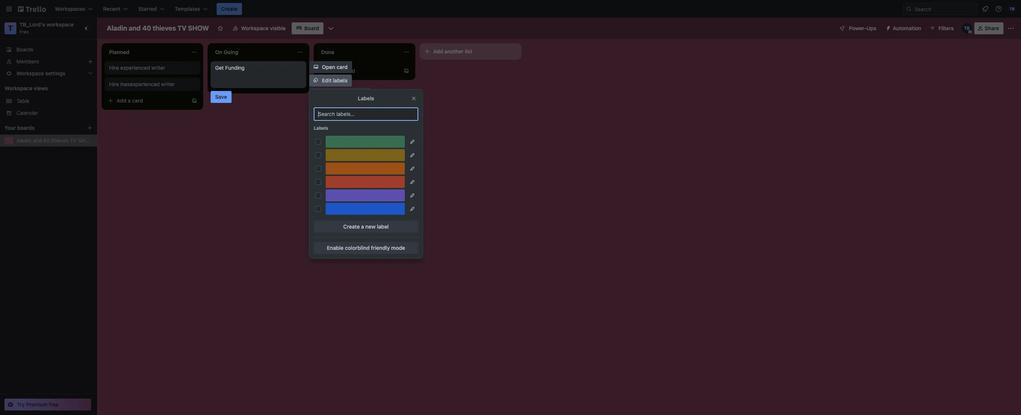 Task type: vqa. For each thing, say whether or not it's contained in the screenshot.
limited
no



Task type: describe. For each thing, give the bounding box(es) containing it.
a for add a card button to the top
[[340, 68, 343, 74]]

workspace visible button
[[228, 22, 290, 34]]

hire inexexperienced writer
[[109, 81, 175, 87]]

get funding
[[215, 65, 245, 71]]

primary element
[[0, 0, 1022, 18]]

hire experienced writer
[[109, 65, 165, 71]]

premium
[[26, 402, 48, 408]]

open
[[322, 64, 335, 70]]

create button
[[217, 3, 242, 15]]

calendar
[[16, 110, 38, 116]]

and inside text field
[[129, 24, 141, 32]]

1 vertical spatial show
[[78, 138, 94, 144]]

automation
[[893, 25, 922, 31]]

Search field
[[912, 3, 978, 15]]

list
[[465, 48, 473, 55]]

a for add a card button for hire experienced writer
[[128, 98, 131, 104]]

hire for hire experienced writer
[[109, 65, 119, 71]]

move button
[[309, 115, 340, 127]]

0 vertical spatial add a card button
[[317, 65, 401, 77]]

calendar link
[[16, 109, 93, 117]]

another
[[445, 48, 464, 55]]

change cover button
[[309, 102, 361, 114]]

get funding link
[[215, 64, 302, 72]]

visible
[[270, 25, 286, 31]]

views
[[34, 85, 48, 92]]

share button
[[975, 22, 1004, 34]]

show menu image
[[1008, 25, 1015, 32]]

tv inside text field
[[178, 24, 187, 32]]

change for change cover
[[322, 104, 341, 111]]

tb_lord (tylerblack44) image
[[962, 23, 973, 34]]

edit labels
[[322, 77, 348, 84]]

40 inside aladin and 40 thieves tv show text field
[[142, 24, 151, 32]]

add a card for get funding
[[223, 81, 249, 87]]

0 notifications image
[[981, 4, 990, 13]]

add board image
[[87, 125, 93, 131]]

0 horizontal spatial and
[[33, 138, 42, 144]]

workspace visible
[[241, 25, 286, 31]]

0 horizontal spatial labels
[[314, 126, 328, 131]]

card right open
[[337, 64, 348, 70]]

experienced
[[120, 65, 150, 71]]

open card link
[[309, 61, 352, 73]]

boards
[[17, 125, 35, 131]]

workspace for workspace visible
[[241, 25, 269, 31]]

friendly
[[371, 245, 390, 251]]

your boards with 1 items element
[[4, 124, 75, 133]]

Get Funding text field
[[215, 64, 302, 85]]

try
[[17, 402, 25, 408]]

edit dates button
[[309, 142, 351, 154]]

try premium free
[[17, 402, 58, 408]]

edit card image
[[297, 65, 303, 71]]

table
[[16, 98, 29, 104]]

0 vertical spatial create from template… image
[[404, 68, 410, 74]]

card for add a card button associated with get funding
[[238, 81, 249, 87]]

edit labels button
[[309, 75, 352, 87]]

create a new label
[[343, 224, 389, 230]]

tb_lord's
[[19, 21, 45, 28]]

aladin and 40 thieves tv show link
[[16, 137, 94, 145]]

workspace views
[[4, 85, 48, 92]]

board
[[305, 25, 319, 31]]

color: red, title: none image
[[326, 176, 405, 188]]

enable
[[327, 245, 344, 251]]

inexexperienced
[[120, 81, 160, 87]]

aladin inside text field
[[107, 24, 127, 32]]

workspace
[[47, 21, 74, 28]]

power-ups button
[[834, 22, 881, 34]]

workspace for workspace views
[[4, 85, 32, 92]]

close popover image
[[411, 96, 417, 102]]

archive
[[322, 158, 341, 164]]

boards
[[16, 46, 33, 53]]

1 vertical spatial aladin
[[16, 138, 31, 144]]

add for add a card button to the top
[[329, 68, 339, 74]]

a left new
[[361, 224, 364, 230]]

cover
[[342, 104, 356, 111]]

change cover
[[322, 104, 356, 111]]

automation button
[[883, 22, 926, 34]]

add a card for hire experienced writer
[[117, 98, 143, 104]]

hire inexexperienced writer link
[[109, 81, 196, 88]]

create from template… image for hire experienced writer
[[191, 98, 197, 104]]

add for add a card button for hire experienced writer
[[117, 98, 126, 104]]

change for change members
[[322, 91, 341, 97]]

color: orange, title: none image
[[326, 163, 405, 175]]

1 vertical spatial tv
[[70, 138, 77, 144]]

writer for hire experienced writer
[[151, 65, 165, 71]]

hire for hire inexexperienced writer
[[109, 81, 119, 87]]

change members button
[[309, 88, 370, 100]]

free
[[19, 29, 29, 35]]

ups
[[867, 25, 877, 31]]

add another list
[[433, 48, 473, 55]]

create from template… image for get funding
[[297, 81, 303, 87]]

board link
[[292, 22, 324, 34]]

add another list button
[[420, 43, 522, 60]]

open information menu image
[[995, 5, 1003, 13]]



Task type: locate. For each thing, give the bounding box(es) containing it.
add a card down inexexperienced
[[117, 98, 143, 104]]

0 horizontal spatial aladin and 40 thieves tv show
[[16, 138, 94, 144]]

change inside change members button
[[322, 91, 341, 97]]

add a card button up the labels
[[317, 65, 401, 77]]

hire left experienced
[[109, 65, 119, 71]]

1 horizontal spatial tv
[[178, 24, 187, 32]]

change inside change cover button
[[322, 104, 341, 111]]

your
[[4, 125, 16, 131]]

boards link
[[0, 44, 97, 56]]

0 vertical spatial edit
[[322, 77, 332, 84]]

filters button
[[928, 22, 956, 34]]

2 edit from the top
[[322, 145, 332, 151]]

2 horizontal spatial create from template… image
[[404, 68, 410, 74]]

move
[[322, 118, 335, 124]]

1 vertical spatial hire
[[109, 81, 119, 87]]

add down inexexperienced
[[117, 98, 126, 104]]

show down "add board" image
[[78, 138, 94, 144]]

search image
[[906, 6, 912, 12]]

hire left inexexperienced
[[109, 81, 119, 87]]

labels down move
[[314, 126, 328, 131]]

create for create
[[221, 6, 238, 12]]

0 horizontal spatial add a card
[[117, 98, 143, 104]]

2 horizontal spatial add a card button
[[317, 65, 401, 77]]

get
[[215, 65, 224, 71]]

a for add a card button associated with get funding
[[234, 81, 237, 87]]

workspace
[[241, 25, 269, 31], [4, 85, 32, 92]]

1 vertical spatial aladin and 40 thieves tv show
[[16, 138, 94, 144]]

funding
[[225, 65, 245, 71]]

your boards
[[4, 125, 35, 131]]

add a card button
[[317, 65, 401, 77], [211, 78, 294, 90], [105, 95, 188, 107]]

a down funding
[[234, 81, 237, 87]]

0 horizontal spatial add a card button
[[105, 95, 188, 107]]

aladin
[[107, 24, 127, 32], [16, 138, 31, 144]]

2 horizontal spatial add a card
[[329, 68, 355, 74]]

edit left the labels
[[322, 77, 332, 84]]

1 horizontal spatial show
[[188, 24, 209, 32]]

customize views image
[[327, 25, 335, 32]]

1 edit from the top
[[322, 77, 332, 84]]

add for add another list button
[[433, 48, 443, 55]]

1 vertical spatial thieves
[[51, 138, 68, 144]]

aladin and 40 thieves tv show
[[107, 24, 209, 32], [16, 138, 94, 144]]

Search labels… text field
[[314, 108, 418, 121]]

1 change from the top
[[322, 91, 341, 97]]

add a card up the labels
[[329, 68, 355, 74]]

0 vertical spatial writer
[[151, 65, 165, 71]]

edit left dates
[[322, 145, 332, 151]]

archive button
[[309, 155, 345, 167]]

0 horizontal spatial workspace
[[4, 85, 32, 92]]

change down "edit labels" button
[[322, 91, 341, 97]]

colorblind
[[345, 245, 370, 251]]

add a card down funding
[[223, 81, 249, 87]]

1 vertical spatial create from template… image
[[297, 81, 303, 87]]

0 vertical spatial show
[[188, 24, 209, 32]]

writer down hire experienced writer link in the top of the page
[[161, 81, 175, 87]]

free
[[49, 402, 58, 408]]

1 horizontal spatial thieves
[[153, 24, 176, 32]]

mode
[[391, 245, 405, 251]]

color: yellow, title: none image
[[326, 149, 405, 161]]

star or unstar board image
[[217, 25, 223, 31]]

add up save
[[223, 81, 233, 87]]

0 vertical spatial aladin
[[107, 24, 127, 32]]

1 horizontal spatial labels
[[358, 95, 374, 102]]

0 vertical spatial change
[[322, 91, 341, 97]]

1 vertical spatial labels
[[314, 126, 328, 131]]

power-
[[849, 25, 867, 31]]

filters
[[939, 25, 954, 31]]

0 horizontal spatial 40
[[43, 138, 50, 144]]

enable colorblind friendly mode
[[327, 245, 405, 251]]

card down inexexperienced
[[132, 98, 143, 104]]

enable colorblind friendly mode button
[[314, 243, 418, 254]]

1 horizontal spatial create from template… image
[[297, 81, 303, 87]]

a up the labels
[[340, 68, 343, 74]]

Board name text field
[[103, 22, 213, 34]]

writer up the hire inexexperienced writer link
[[151, 65, 165, 71]]

1 vertical spatial create
[[343, 224, 360, 230]]

add a card button down hire inexexperienced writer
[[105, 95, 188, 107]]

1 vertical spatial writer
[[161, 81, 175, 87]]

sm image
[[883, 22, 893, 33]]

labels
[[333, 77, 348, 84]]

table link
[[16, 98, 93, 105]]

card for add a card button for hire experienced writer
[[132, 98, 143, 104]]

card up the labels
[[344, 68, 355, 74]]

1 vertical spatial workspace
[[4, 85, 32, 92]]

save
[[215, 94, 227, 100]]

40
[[142, 24, 151, 32], [43, 138, 50, 144]]

0 horizontal spatial aladin
[[16, 138, 31, 144]]

members link
[[0, 56, 97, 68]]

edit
[[322, 77, 332, 84], [322, 145, 332, 151]]

workspace left visible
[[241, 25, 269, 31]]

tb_lord's workspace free
[[19, 21, 74, 35]]

create up star or unstar board 'icon' on the left of page
[[221, 6, 238, 12]]

create inside the primary element
[[221, 6, 238, 12]]

new
[[366, 224, 376, 230]]

card
[[337, 64, 348, 70], [344, 68, 355, 74], [238, 81, 249, 87], [132, 98, 143, 104]]

hire experienced writer link
[[109, 64, 196, 72]]

add a card button for get funding
[[211, 78, 294, 90]]

workspace up table
[[4, 85, 32, 92]]

edit for edit dates
[[322, 145, 332, 151]]

writer
[[151, 65, 165, 71], [161, 81, 175, 87]]

1 horizontal spatial workspace
[[241, 25, 269, 31]]

hire
[[109, 65, 119, 71], [109, 81, 119, 87]]

40 inside aladin and 40 thieves tv show link
[[43, 138, 50, 144]]

change members
[[322, 91, 366, 97]]

power-ups
[[849, 25, 877, 31]]

2 change from the top
[[322, 104, 341, 111]]

writer for hire inexexperienced writer
[[161, 81, 175, 87]]

save button
[[211, 91, 232, 103]]

1 vertical spatial and
[[33, 138, 42, 144]]

show left star or unstar board 'icon' on the left of page
[[188, 24, 209, 32]]

add a card
[[329, 68, 355, 74], [223, 81, 249, 87], [117, 98, 143, 104]]

create from template… image
[[404, 68, 410, 74], [297, 81, 303, 87], [191, 98, 197, 104]]

0 vertical spatial hire
[[109, 65, 119, 71]]

a
[[340, 68, 343, 74], [234, 81, 237, 87], [128, 98, 131, 104], [361, 224, 364, 230]]

copy button
[[309, 129, 339, 140]]

0 vertical spatial thieves
[[153, 24, 176, 32]]

open card
[[322, 64, 348, 70]]

1 hire from the top
[[109, 65, 119, 71]]

create
[[221, 6, 238, 12], [343, 224, 360, 230]]

edit dates
[[322, 145, 347, 151]]

t link
[[4, 22, 16, 34]]

add up edit labels
[[329, 68, 339, 74]]

labels up search labels… text field
[[358, 95, 374, 102]]

a down inexexperienced
[[128, 98, 131, 104]]

create a new label button
[[314, 221, 418, 233]]

0 horizontal spatial thieves
[[51, 138, 68, 144]]

share
[[985, 25, 1000, 31]]

card for add a card button to the top
[[344, 68, 355, 74]]

try premium free button
[[4, 399, 91, 411]]

0 vertical spatial 40
[[142, 24, 151, 32]]

0 vertical spatial tv
[[178, 24, 187, 32]]

0 horizontal spatial show
[[78, 138, 94, 144]]

0 vertical spatial create
[[221, 6, 238, 12]]

1 horizontal spatial aladin and 40 thieves tv show
[[107, 24, 209, 32]]

dates
[[333, 145, 347, 151]]

show inside text field
[[188, 24, 209, 32]]

create left new
[[343, 224, 360, 230]]

1 horizontal spatial aladin
[[107, 24, 127, 32]]

1 horizontal spatial 40
[[142, 24, 151, 32]]

add a card button down the get funding "link"
[[211, 78, 294, 90]]

tyler black (tylerblack44) image
[[1008, 4, 1017, 13]]

0 vertical spatial aladin and 40 thieves tv show
[[107, 24, 209, 32]]

labels
[[358, 95, 374, 102], [314, 126, 328, 131]]

1 horizontal spatial add a card
[[223, 81, 249, 87]]

1 vertical spatial edit
[[322, 145, 332, 151]]

1 horizontal spatial and
[[129, 24, 141, 32]]

card down funding
[[238, 81, 249, 87]]

t
[[8, 24, 13, 33]]

add a card button for hire experienced writer
[[105, 95, 188, 107]]

1 vertical spatial change
[[322, 104, 341, 111]]

2 vertical spatial add a card button
[[105, 95, 188, 107]]

create for create a new label
[[343, 224, 360, 230]]

color: purple, title: none image
[[326, 190, 405, 202]]

members
[[16, 58, 39, 65]]

0 vertical spatial and
[[129, 24, 141, 32]]

color: green, title: none image
[[326, 136, 405, 148]]

1 vertical spatial add a card
[[223, 81, 249, 87]]

members
[[342, 91, 366, 97]]

0 horizontal spatial create from template… image
[[191, 98, 197, 104]]

1 horizontal spatial create
[[343, 224, 360, 230]]

2 vertical spatial add a card
[[117, 98, 143, 104]]

0 horizontal spatial tv
[[70, 138, 77, 144]]

0 horizontal spatial create
[[221, 6, 238, 12]]

color: blue, title: none image
[[326, 203, 405, 215]]

change up move
[[322, 104, 341, 111]]

1 vertical spatial add a card button
[[211, 78, 294, 90]]

0 vertical spatial add a card
[[329, 68, 355, 74]]

change
[[322, 91, 341, 97], [322, 104, 341, 111]]

label
[[377, 224, 389, 230]]

edit for edit labels
[[322, 77, 332, 84]]

2 vertical spatial create from template… image
[[191, 98, 197, 104]]

2 hire from the top
[[109, 81, 119, 87]]

thieves inside text field
[[153, 24, 176, 32]]

tb_lord's workspace link
[[19, 21, 74, 28]]

show
[[188, 24, 209, 32], [78, 138, 94, 144]]

workspace inside workspace visible button
[[241, 25, 269, 31]]

1 vertical spatial 40
[[43, 138, 50, 144]]

add
[[433, 48, 443, 55], [329, 68, 339, 74], [223, 81, 233, 87], [117, 98, 126, 104]]

1 horizontal spatial add a card button
[[211, 78, 294, 90]]

add left another on the top left of page
[[433, 48, 443, 55]]

aladin and 40 thieves tv show inside text field
[[107, 24, 209, 32]]

and
[[129, 24, 141, 32], [33, 138, 42, 144]]

add for add a card button associated with get funding
[[223, 81, 233, 87]]

0 vertical spatial workspace
[[241, 25, 269, 31]]

0 vertical spatial labels
[[358, 95, 374, 102]]

copy
[[322, 131, 335, 138]]



